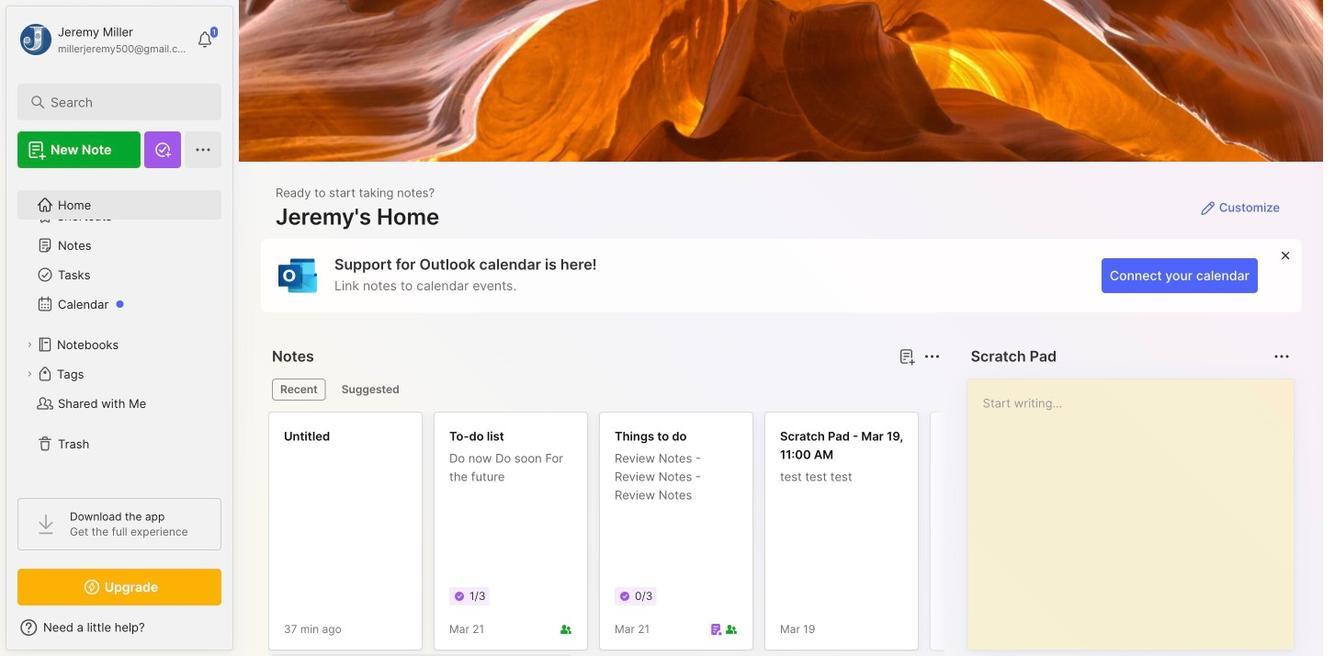 Task type: vqa. For each thing, say whether or not it's contained in the screenshot.
search field at the top in Main "element"
yes



Task type: describe. For each thing, give the bounding box(es) containing it.
Account field
[[17, 21, 188, 58]]

Start writing… text field
[[983, 380, 1293, 635]]

More actions field
[[1270, 344, 1295, 370]]

expand notebooks image
[[24, 339, 35, 350]]

tree inside main element
[[6, 179, 233, 482]]

more actions image
[[1271, 346, 1293, 368]]

none search field inside main element
[[51, 91, 197, 113]]



Task type: locate. For each thing, give the bounding box(es) containing it.
expand tags image
[[24, 369, 35, 380]]

WHAT'S NEW field
[[6, 613, 233, 643]]

1 horizontal spatial tab
[[333, 379, 408, 401]]

click to collapse image
[[232, 622, 246, 644]]

Search text field
[[51, 94, 197, 111]]

tab list
[[272, 379, 938, 401]]

row group
[[268, 412, 1324, 656]]

tab
[[272, 379, 326, 401], [333, 379, 408, 401]]

tree
[[6, 179, 233, 482]]

1 tab from the left
[[272, 379, 326, 401]]

None search field
[[51, 91, 197, 113]]

2 tab from the left
[[333, 379, 408, 401]]

0 horizontal spatial tab
[[272, 379, 326, 401]]

main element
[[0, 0, 239, 656]]



